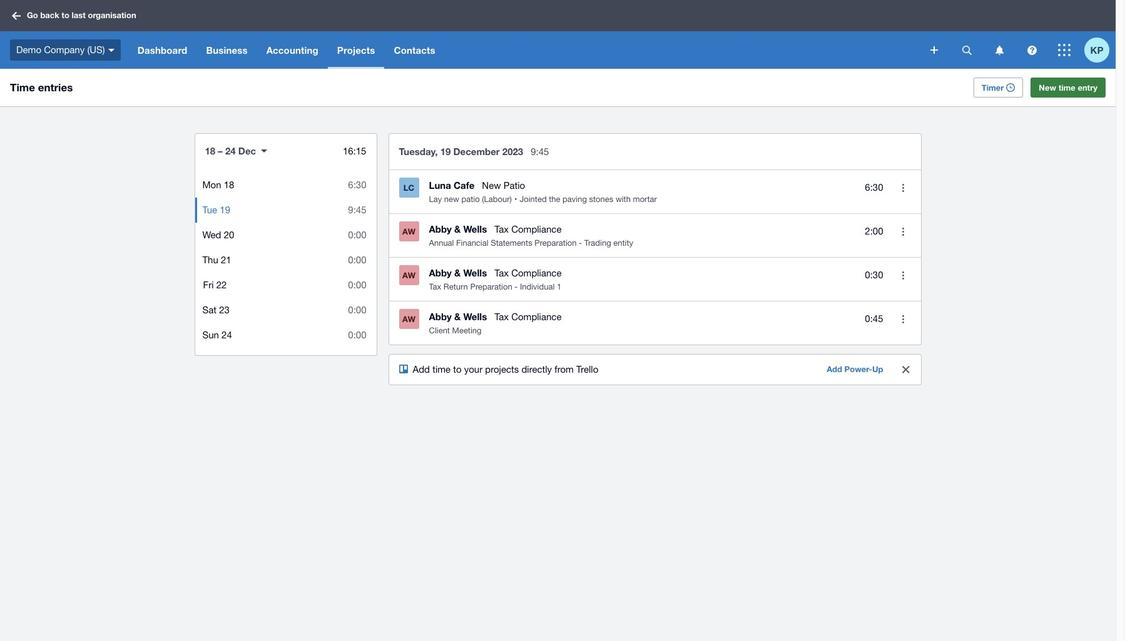 Task type: vqa. For each thing, say whether or not it's contained in the screenshot.
Paving
yes



Task type: locate. For each thing, give the bounding box(es) containing it.
to left last
[[62, 10, 69, 20]]

2 vertical spatial &
[[455, 311, 461, 323]]

24 right sun
[[222, 330, 232, 341]]

client
[[429, 326, 450, 336]]

compliance
[[512, 224, 562, 235], [512, 268, 562, 279], [512, 312, 562, 323]]

tax up statements on the left top of the page
[[495, 224, 509, 235]]

tax for 0:45
[[495, 312, 509, 323]]

18 right mon on the left top of page
[[224, 180, 234, 190]]

clear button
[[894, 358, 919, 383]]

mortar
[[633, 195, 657, 204]]

tax compliance down individual
[[495, 312, 562, 323]]

svg image
[[12, 12, 21, 20], [996, 45, 1004, 55], [1028, 45, 1037, 55], [931, 46, 939, 54], [108, 49, 114, 52]]

& up client meeting
[[455, 311, 461, 323]]

patio
[[504, 180, 526, 191]]

1 vertical spatial to
[[454, 364, 462, 375]]

add left the power-
[[827, 364, 843, 374]]

more options image for 0:45
[[891, 307, 916, 332]]

individual
[[520, 282, 555, 292]]

new time entry
[[1040, 83, 1098, 93]]

new
[[1040, 83, 1057, 93], [482, 180, 501, 191]]

demo company (us) button
[[0, 31, 128, 69]]

dashboard link
[[128, 31, 197, 69]]

more options image right 0:45
[[891, 307, 916, 332]]

0:00 for wed 20
[[348, 230, 367, 240]]

new inside new time entry button
[[1040, 83, 1057, 93]]

wells for 0:30
[[464, 267, 487, 279]]

abby for 2:00
[[429, 224, 452, 235]]

tax
[[495, 224, 509, 235], [495, 268, 509, 279], [429, 282, 442, 292], [495, 312, 509, 323]]

statements
[[491, 239, 533, 248]]

18 left –
[[205, 145, 216, 157]]

1 tax compliance from the top
[[495, 224, 562, 235]]

1 vertical spatial preparation
[[471, 282, 513, 292]]

abby & wells
[[429, 224, 487, 235], [429, 267, 487, 279], [429, 311, 487, 323]]

& up return
[[455, 267, 461, 279]]

1 horizontal spatial preparation
[[535, 239, 577, 248]]

6:30 left more options image
[[866, 182, 884, 193]]

2 more options image from the top
[[891, 263, 916, 288]]

tax down tax return preparation - individual 1
[[495, 312, 509, 323]]

1 wells from the top
[[464, 224, 487, 235]]

0 vertical spatial 24
[[225, 145, 236, 157]]

0 horizontal spatial -
[[515, 282, 518, 292]]

tax compliance up annual financial statements preparation - trading entity
[[495, 224, 562, 235]]

to left your
[[454, 364, 462, 375]]

with
[[616, 195, 631, 204]]

svg image inside go back to last organisation link
[[12, 12, 21, 20]]

19 for tuesday,
[[441, 146, 451, 157]]

add down client
[[413, 364, 430, 375]]

0:00
[[348, 230, 367, 240], [348, 255, 367, 266], [348, 280, 367, 291], [348, 305, 367, 316], [348, 330, 367, 341]]

wed
[[203, 230, 221, 240]]

-
[[579, 239, 582, 248], [515, 282, 518, 292]]

0 vertical spatial preparation
[[535, 239, 577, 248]]

2 vertical spatial tax compliance
[[495, 312, 562, 323]]

2 wells from the top
[[464, 267, 487, 279]]

0 vertical spatial &
[[455, 224, 461, 235]]

2 vertical spatial abby & wells
[[429, 311, 487, 323]]

more options image
[[891, 219, 916, 244], [891, 263, 916, 288], [891, 307, 916, 332]]

2 vertical spatial more options image
[[891, 307, 916, 332]]

new up (labour)
[[482, 180, 501, 191]]

tuesday,
[[399, 146, 438, 157]]

19
[[441, 146, 451, 157], [220, 205, 230, 215]]

clear image
[[903, 366, 910, 374]]

2 vertical spatial compliance
[[512, 312, 562, 323]]

0 vertical spatial to
[[62, 10, 69, 20]]

19 right tuesday,
[[441, 146, 451, 157]]

time
[[1059, 83, 1076, 93], [433, 364, 451, 375]]

compliance down individual
[[512, 312, 562, 323]]

thu
[[203, 255, 218, 266]]

21
[[221, 255, 231, 266]]

abby up return
[[429, 267, 452, 279]]

1 vertical spatial time
[[433, 364, 451, 375]]

3 aw from the top
[[403, 314, 416, 324]]

2 0:00 from the top
[[348, 255, 367, 266]]

&
[[455, 224, 461, 235], [455, 267, 461, 279], [455, 311, 461, 323]]

more options image right 0:30 in the right top of the page
[[891, 263, 916, 288]]

0 vertical spatial 19
[[441, 146, 451, 157]]

0:45
[[866, 314, 884, 325]]

0:00 for thu 21
[[348, 255, 367, 266]]

0 horizontal spatial new
[[482, 180, 501, 191]]

3 & from the top
[[455, 311, 461, 323]]

1 vertical spatial &
[[455, 267, 461, 279]]

preparation left trading
[[535, 239, 577, 248]]

3 abby & wells from the top
[[429, 311, 487, 323]]

preparation right return
[[471, 282, 513, 292]]

1 vertical spatial compliance
[[512, 268, 562, 279]]

time inside button
[[1059, 83, 1076, 93]]

aw for 2:00
[[403, 227, 416, 237]]

2 compliance from the top
[[512, 268, 562, 279]]

3 wells from the top
[[464, 311, 487, 323]]

abby & wells up financial
[[429, 224, 487, 235]]

mon
[[203, 180, 221, 190]]

annual financial statements preparation - trading entity
[[429, 239, 634, 248]]

3 tax compliance from the top
[[495, 312, 562, 323]]

23
[[219, 305, 230, 316]]

- left individual
[[515, 282, 518, 292]]

banner
[[0, 0, 1117, 69]]

9:45 right 2023
[[531, 147, 549, 157]]

5 0:00 from the top
[[348, 330, 367, 341]]

1 horizontal spatial to
[[454, 364, 462, 375]]

20
[[224, 230, 234, 240]]

0 horizontal spatial 19
[[220, 205, 230, 215]]

cafe
[[454, 180, 475, 191]]

1 horizontal spatial add
[[827, 364, 843, 374]]

1 abby from the top
[[429, 224, 452, 235]]

0 vertical spatial time
[[1059, 83, 1076, 93]]

banner containing kp
[[0, 0, 1117, 69]]

abby & wells up return
[[429, 267, 487, 279]]

1 horizontal spatial time
[[1059, 83, 1076, 93]]

1 vertical spatial abby & wells
[[429, 267, 487, 279]]

1 vertical spatial tax compliance
[[495, 268, 562, 279]]

1 & from the top
[[455, 224, 461, 235]]

1 abby & wells from the top
[[429, 224, 487, 235]]

the
[[549, 195, 561, 204]]

1 vertical spatial new
[[482, 180, 501, 191]]

4 0:00 from the top
[[348, 305, 367, 316]]

24 right –
[[225, 145, 236, 157]]

0 horizontal spatial 6:30
[[348, 180, 367, 190]]

return
[[444, 282, 468, 292]]

1 compliance from the top
[[512, 224, 562, 235]]

0 vertical spatial new
[[1040, 83, 1057, 93]]

- left trading
[[579, 239, 582, 248]]

1 horizontal spatial 9:45
[[531, 147, 549, 157]]

projects
[[486, 364, 519, 375]]

fri 22
[[203, 280, 227, 291]]

tax for 2:00
[[495, 224, 509, 235]]

1 add from the left
[[413, 364, 430, 375]]

19 right tue
[[220, 205, 230, 215]]

abby up the annual
[[429, 224, 452, 235]]

0 vertical spatial abby
[[429, 224, 452, 235]]

9:45 down 16:15
[[348, 205, 367, 215]]

19 for tue
[[220, 205, 230, 215]]

1 vertical spatial 18
[[224, 180, 234, 190]]

1 more options image from the top
[[891, 219, 916, 244]]

0 vertical spatial tax compliance
[[495, 224, 562, 235]]

tax up tax return preparation - individual 1
[[495, 268, 509, 279]]

client meeting
[[429, 326, 482, 336]]

company
[[44, 44, 85, 55]]

6:30 down 16:15
[[348, 180, 367, 190]]

1 vertical spatial 19
[[220, 205, 230, 215]]

add time to your projects directly from trello
[[413, 364, 599, 375]]

1 vertical spatial abby
[[429, 267, 452, 279]]

2 & from the top
[[455, 267, 461, 279]]

2 abby & wells from the top
[[429, 267, 487, 279]]

1 aw from the top
[[403, 227, 416, 237]]

0 vertical spatial -
[[579, 239, 582, 248]]

0 vertical spatial compliance
[[512, 224, 562, 235]]

compliance up annual financial statements preparation - trading entity
[[512, 224, 562, 235]]

–
[[218, 145, 223, 157]]

aw
[[403, 227, 416, 237], [403, 271, 416, 281], [403, 314, 416, 324]]

kp button
[[1085, 31, 1117, 69]]

wells up return
[[464, 267, 487, 279]]

compliance up individual
[[512, 268, 562, 279]]

1 vertical spatial 24
[[222, 330, 232, 341]]

0 horizontal spatial 9:45
[[348, 205, 367, 215]]

abby up client
[[429, 311, 452, 323]]

1 horizontal spatial svg image
[[1059, 44, 1071, 56]]

add power-up
[[827, 364, 884, 374]]

0 horizontal spatial time
[[433, 364, 451, 375]]

1 vertical spatial aw
[[403, 271, 416, 281]]

time left entry
[[1059, 83, 1076, 93]]

0 horizontal spatial add
[[413, 364, 430, 375]]

0 vertical spatial abby & wells
[[429, 224, 487, 235]]

3 0:00 from the top
[[348, 280, 367, 291]]

0 horizontal spatial to
[[62, 10, 69, 20]]

& up financial
[[455, 224, 461, 235]]

aw for 0:45
[[403, 314, 416, 324]]

svg image
[[1059, 44, 1071, 56], [963, 45, 972, 55]]

9:45
[[531, 147, 549, 157], [348, 205, 367, 215]]

contacts button
[[385, 31, 445, 69]]

to inside "banner"
[[62, 10, 69, 20]]

24
[[225, 145, 236, 157], [222, 330, 232, 341]]

2 vertical spatial aw
[[403, 314, 416, 324]]

new left entry
[[1040, 83, 1057, 93]]

1 vertical spatial 9:45
[[348, 205, 367, 215]]

patio
[[462, 195, 480, 204]]

•
[[515, 195, 518, 204]]

0 vertical spatial wells
[[464, 224, 487, 235]]

projects button
[[328, 31, 385, 69]]

tax compliance for 0:30
[[495, 268, 562, 279]]

0 vertical spatial aw
[[403, 227, 416, 237]]

more options image right 2:00
[[891, 219, 916, 244]]

add
[[413, 364, 430, 375], [827, 364, 843, 374]]

time for add
[[433, 364, 451, 375]]

3 more options image from the top
[[891, 307, 916, 332]]

1 horizontal spatial 19
[[441, 146, 451, 157]]

abby & wells up client meeting
[[429, 311, 487, 323]]

accounting
[[267, 44, 319, 56]]

18 inside "popup button"
[[205, 145, 216, 157]]

organisation
[[88, 10, 136, 20]]

abby for 0:45
[[429, 311, 452, 323]]

lay
[[429, 195, 442, 204]]

1 horizontal spatial new
[[1040, 83, 1057, 93]]

wells up meeting
[[464, 311, 487, 323]]

1 vertical spatial more options image
[[891, 263, 916, 288]]

2 tax compliance from the top
[[495, 268, 562, 279]]

1 vertical spatial -
[[515, 282, 518, 292]]

1 0:00 from the top
[[348, 230, 367, 240]]

compliance for 0:30
[[512, 268, 562, 279]]

business button
[[197, 31, 257, 69]]

0 vertical spatial 18
[[205, 145, 216, 157]]

2 aw from the top
[[403, 271, 416, 281]]

2 vertical spatial wells
[[464, 311, 487, 323]]

projects
[[337, 44, 375, 56]]

0:00 for sat 23
[[348, 305, 367, 316]]

add power-up link
[[820, 360, 891, 380]]

2 add from the left
[[827, 364, 843, 374]]

time left your
[[433, 364, 451, 375]]

2 abby from the top
[[429, 267, 452, 279]]

0 horizontal spatial 18
[[205, 145, 216, 157]]

abby
[[429, 224, 452, 235], [429, 267, 452, 279], [429, 311, 452, 323]]

tax compliance up individual
[[495, 268, 562, 279]]

0 vertical spatial 9:45
[[531, 147, 549, 157]]

wells up financial
[[464, 224, 487, 235]]

1 vertical spatial wells
[[464, 267, 487, 279]]

abby & wells for 2:00
[[429, 224, 487, 235]]

3 compliance from the top
[[512, 312, 562, 323]]

3 abby from the top
[[429, 311, 452, 323]]

tue 19
[[203, 205, 230, 215]]

18
[[205, 145, 216, 157], [224, 180, 234, 190]]

2 vertical spatial abby
[[429, 311, 452, 323]]

0 vertical spatial more options image
[[891, 219, 916, 244]]

wells
[[464, 224, 487, 235], [464, 267, 487, 279], [464, 311, 487, 323]]



Task type: describe. For each thing, give the bounding box(es) containing it.
dec
[[239, 145, 256, 157]]

time
[[10, 81, 35, 94]]

wed 20
[[203, 230, 234, 240]]

go back to last organisation
[[27, 10, 136, 20]]

demo
[[16, 44, 41, 55]]

entries
[[38, 81, 73, 94]]

16:15
[[343, 146, 367, 157]]

9:45 for tue 19
[[348, 205, 367, 215]]

compliance for 2:00
[[512, 224, 562, 235]]

svg image inside demo company (us) popup button
[[108, 49, 114, 52]]

time for new
[[1059, 83, 1076, 93]]

18 – 24 dec
[[205, 145, 256, 157]]

new for new time entry
[[1040, 83, 1057, 93]]

directly
[[522, 364, 552, 375]]

22
[[216, 280, 227, 291]]

jointed
[[520, 195, 547, 204]]

new
[[445, 195, 460, 204]]

power-
[[845, 364, 873, 374]]

wells for 2:00
[[464, 224, 487, 235]]

9:45 for tuesday, 19 december 2023
[[531, 147, 549, 157]]

abby & wells for 0:45
[[429, 311, 487, 323]]

1 horizontal spatial 6:30
[[866, 182, 884, 193]]

& for 0:30
[[455, 267, 461, 279]]

mon 18
[[203, 180, 234, 190]]

more options image for 0:30
[[891, 263, 916, 288]]

sun 24
[[203, 330, 232, 341]]

business
[[206, 44, 248, 56]]

18 – 24 dec button
[[195, 137, 278, 165]]

2023
[[503, 146, 524, 157]]

stones
[[590, 195, 614, 204]]

abby for 0:30
[[429, 267, 452, 279]]

& for 0:45
[[455, 311, 461, 323]]

to for your
[[454, 364, 462, 375]]

paving
[[563, 195, 587, 204]]

thu 21
[[203, 255, 231, 266]]

contacts
[[394, 44, 436, 56]]

add for add time to your projects directly from trello
[[413, 364, 430, 375]]

tax return preparation - individual 1
[[429, 282, 562, 292]]

new time entry button
[[1032, 78, 1107, 98]]

tax compliance for 0:45
[[495, 312, 562, 323]]

1 horizontal spatial 18
[[224, 180, 234, 190]]

aw for 0:30
[[403, 271, 416, 281]]

to for last
[[62, 10, 69, 20]]

your
[[465, 364, 483, 375]]

meeting
[[452, 326, 482, 336]]

wells for 0:45
[[464, 311, 487, 323]]

time entries
[[10, 81, 73, 94]]

0:30
[[866, 270, 884, 281]]

annual
[[429, 239, 454, 248]]

trading
[[585, 239, 612, 248]]

new patio
[[482, 180, 526, 191]]

up
[[873, 364, 884, 374]]

24 inside "popup button"
[[225, 145, 236, 157]]

1 horizontal spatial -
[[579, 239, 582, 248]]

sun
[[203, 330, 219, 341]]

abby & wells for 0:30
[[429, 267, 487, 279]]

entry
[[1079, 83, 1098, 93]]

luna
[[429, 180, 451, 191]]

add for add power-up
[[827, 364, 843, 374]]

compliance for 0:45
[[512, 312, 562, 323]]

tax left return
[[429, 282, 442, 292]]

luna cafe
[[429, 180, 475, 191]]

tuesday, 19 december 2023
[[399, 146, 524, 157]]

last
[[72, 10, 86, 20]]

tue
[[203, 205, 217, 215]]

lay new patio (labour) • jointed the paving stones with mortar
[[429, 195, 657, 204]]

2:00
[[866, 226, 884, 237]]

fri
[[203, 280, 214, 291]]

go
[[27, 10, 38, 20]]

& for 2:00
[[455, 224, 461, 235]]

trello
[[577, 364, 599, 375]]

tax compliance for 2:00
[[495, 224, 562, 235]]

timer
[[982, 83, 1005, 93]]

new for new patio
[[482, 180, 501, 191]]

lc
[[404, 183, 415, 193]]

from
[[555, 364, 574, 375]]

1
[[557, 282, 562, 292]]

more options image
[[891, 175, 916, 200]]

tax for 0:30
[[495, 268, 509, 279]]

timer button
[[974, 78, 1024, 98]]

dashboard
[[138, 44, 188, 56]]

sat
[[203, 305, 217, 316]]

sat 23
[[203, 305, 230, 316]]

back
[[40, 10, 59, 20]]

entity
[[614, 239, 634, 248]]

financial
[[457, 239, 489, 248]]

december
[[454, 146, 500, 157]]

(labour)
[[482, 195, 512, 204]]

0 horizontal spatial svg image
[[963, 45, 972, 55]]

demo company (us)
[[16, 44, 105, 55]]

(us)
[[87, 44, 105, 55]]

kp
[[1091, 44, 1104, 55]]

go back to last organisation link
[[8, 5, 144, 27]]

more options image for 2:00
[[891, 219, 916, 244]]

0 horizontal spatial preparation
[[471, 282, 513, 292]]



